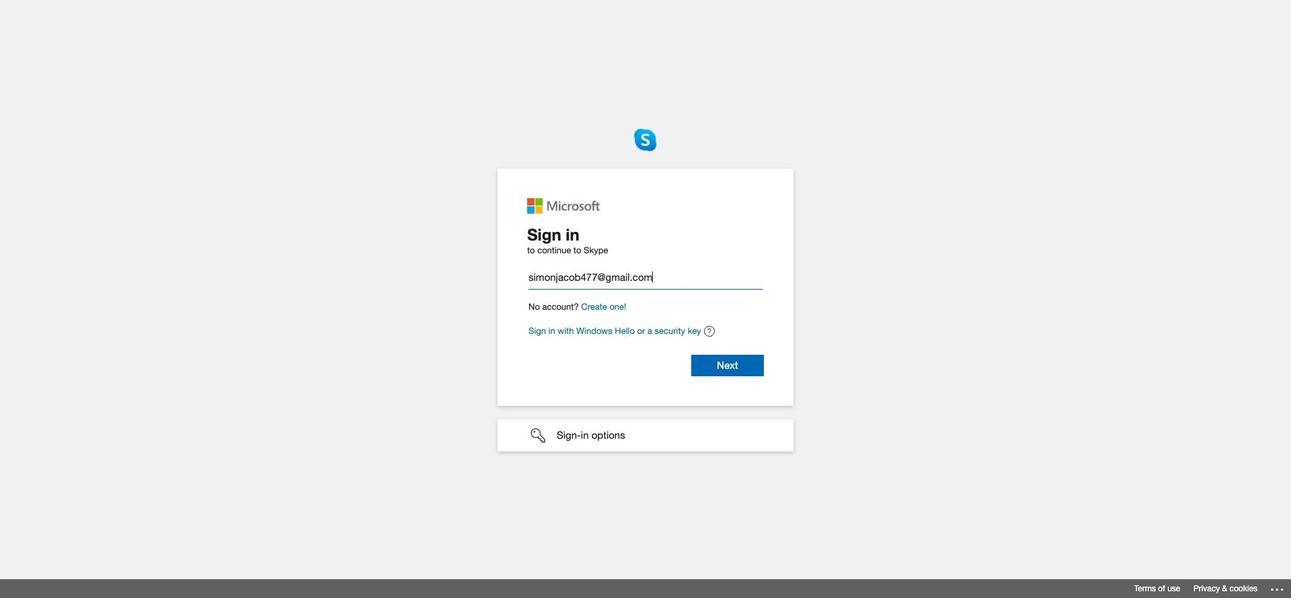 Task type: describe. For each thing, give the bounding box(es) containing it.
microsoft image
[[527, 198, 600, 214]]

Enter your email, phone, or Skype. email field
[[529, 266, 763, 290]]

learn more about signing in with windows hello or a security key image
[[704, 326, 715, 337]]



Task type: vqa. For each thing, say whether or not it's contained in the screenshot.
microsoft image
yes



Task type: locate. For each thing, give the bounding box(es) containing it.
heading
[[527, 225, 764, 244]]

None submit
[[691, 355, 764, 377]]



